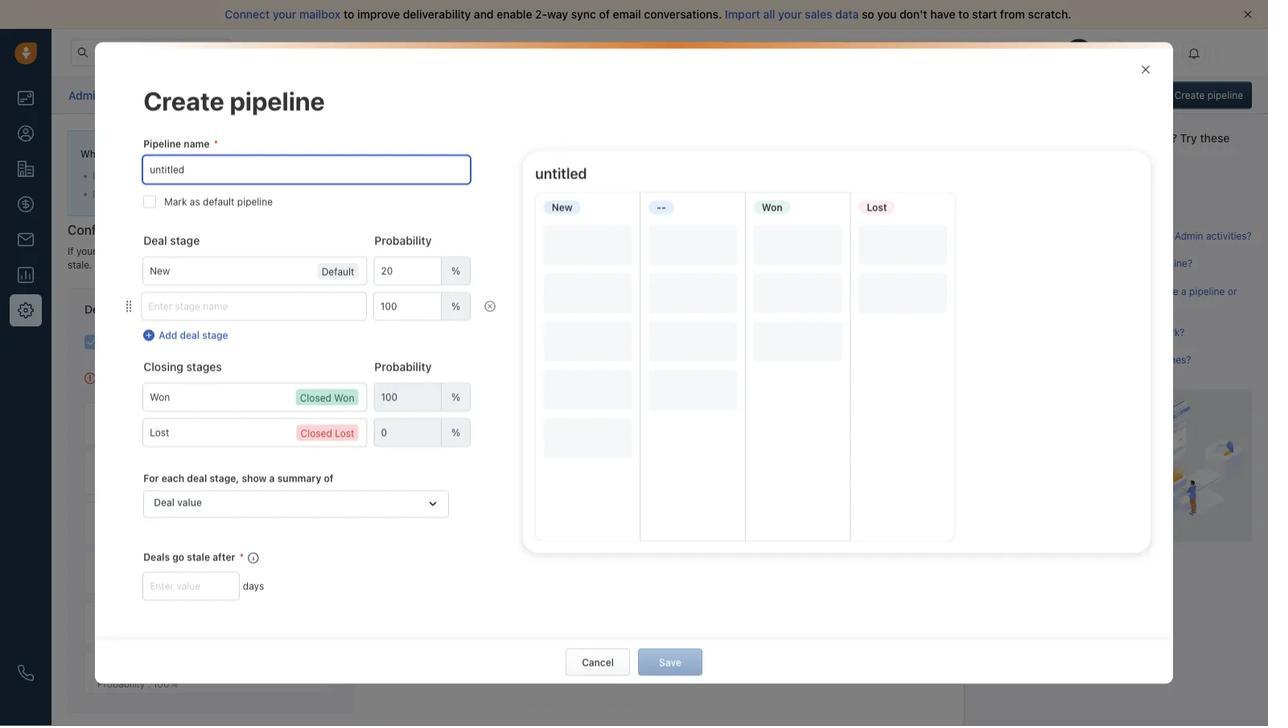 Task type: locate. For each thing, give the bounding box(es) containing it.
pipeline up has
[[130, 223, 177, 238]]

have right 'you'
[[510, 246, 531, 257]]

2 horizontal spatial days
[[914, 47, 934, 58]]

closed for closed lost
[[301, 428, 332, 439]]

0 vertical spatial have
[[931, 8, 956, 21]]

have inside if your business has multiple sales processes, create custom pipelines for each process. you can have unique deal stages, set probabilities for each stage, and also specify when deals should go stale.
[[510, 246, 531, 257]]

enter stage name field down 'stages'
[[143, 384, 367, 412]]

connect your mailbox link
[[225, 8, 344, 21]]

a down how to create multiple deal pipelines? link
[[1058, 230, 1063, 242]]

pipelines right custom
[[346, 246, 387, 257]]

marked as default pipeline
[[107, 337, 227, 348]]

probability : 100%
[[97, 679, 178, 690]]

closed for closed won
[[300, 393, 332, 404]]

have
[[931, 8, 956, 21], [120, 170, 142, 182], [510, 246, 531, 257]]

as inside if you have different sales processes, with unique deal journeys, you can create multiple pipelines to accurately capture each sales process. if you're bulk importing deals from another crm, and you need one pipeline to store all these deals, you can mark the pipeline as "default".
[[667, 188, 677, 199]]

bulk
[[132, 188, 152, 199]]

pipelines up deals,
[[495, 170, 535, 182]]

can right 'you'
[[491, 246, 507, 257]]

stale down marked as default pipeline
[[137, 371, 159, 383]]

processes, down mark as default pipeline
[[226, 246, 276, 257]]

closing
[[143, 361, 183, 374]]

* right name
[[214, 138, 218, 150]]

journeys,
[[342, 170, 383, 182]]

your left settings?
[[1102, 132, 1126, 145]]

for up the pipeline?
[[1160, 230, 1173, 242]]

default up closing
[[157, 337, 189, 348]]

0 vertical spatial unique
[[286, 170, 317, 182]]

learn more
[[95, 259, 146, 271]]

container_wx8msf4aqz5i3rn1 image left add
[[143, 330, 155, 342]]

how to create multiple deal pipelines?
[[997, 203, 1170, 214]]

custom
[[310, 246, 343, 257]]

1 horizontal spatial create
[[484, 527, 510, 536]]

as left ""default"." at the top right of the page
[[667, 188, 677, 199]]

sales down the what's special about pipelines in freshsales?
[[186, 170, 210, 182]]

1 vertical spatial after
[[213, 552, 236, 564]]

1 horizontal spatial default
[[203, 197, 235, 208]]

2 vertical spatial if
[[68, 246, 74, 257]]

stage right has
[[170, 234, 200, 248]]

after left 30
[[162, 371, 183, 383]]

2 horizontal spatial deals
[[1078, 286, 1102, 297]]

deal inside "popup button"
[[154, 498, 175, 509]]

untitled
[[536, 165, 587, 183]]

2 horizontal spatial create
[[1175, 90, 1205, 101]]

trial
[[850, 47, 867, 58]]

connect your mailbox to improve deliverability and enable 2-way sync of email conversations. import all your sales data so you don't have to start from scratch.
[[225, 8, 1072, 21]]

phone image
[[18, 666, 34, 682]]

how for mark
[[997, 230, 1018, 242]]

: left 80%
[[148, 629, 150, 640]]

pipeline?
[[1153, 258, 1193, 269]]

stale.
[[68, 259, 92, 271]]

how up downgrade
[[997, 230, 1018, 242]]

create
[[424, 170, 453, 182], [1032, 203, 1061, 214], [278, 246, 307, 257]]

sales inside if your business has multiple sales processes, create custom pipelines for each process. you can have unique deal stages, set probabilities for each stage, and also specify when deals should go stale.
[[200, 246, 223, 257]]

2 horizontal spatial create
[[1032, 203, 1061, 214]]

with
[[265, 170, 284, 182]]

you up new
[[547, 188, 564, 199]]

4 : from the top
[[148, 629, 150, 640]]

have right don't
[[931, 8, 956, 21]]

what's special about pipelines in freshsales?
[[81, 149, 291, 160]]

process.
[[688, 170, 727, 182], [430, 246, 469, 257]]

2 horizontal spatial multiple
[[1064, 203, 1100, 214]]

1 horizontal spatial *
[[240, 552, 244, 564]]

1 vertical spatial go
[[123, 371, 134, 383]]

1 : from the top
[[148, 429, 150, 441]]

1 horizontal spatial of
[[599, 8, 610, 21]]

0 vertical spatial a
[[1058, 230, 1063, 242]]

to inside what happens to deals when you delete a pipeline or downgrade plans?
[[1066, 286, 1075, 297]]

unique down new
[[534, 246, 565, 257]]

how to create multiple deal pipelines? link
[[997, 203, 1170, 214]]

sales
[[805, 8, 833, 21], [186, 170, 210, 182], [662, 170, 686, 182], [200, 246, 223, 257]]

you
[[471, 246, 488, 257]]

: for 60%
[[148, 579, 150, 590]]

1 vertical spatial default
[[85, 303, 123, 316]]

Enter stage name field
[[143, 258, 367, 285], [142, 293, 366, 321], [143, 384, 367, 412], [143, 420, 367, 447]]

create pipeline
[[143, 85, 325, 116], [1175, 90, 1244, 101], [484, 527, 543, 536]]

from inside if you have different sales processes, with unique deal journeys, you can create multiple pipelines to accurately capture each sales process. if you're bulk importing deals from another crm, and you need one pipeline to store all these deals, you can mark the pipeline as "default".
[[228, 188, 249, 199]]

default for marked
[[157, 337, 189, 348]]

container_wx8msf4aqz5i3rn1 image inside % button
[[485, 301, 496, 313]]

1 vertical spatial these
[[489, 188, 515, 199]]

deal left the stages, at the left of page
[[567, 246, 587, 257]]

0 horizontal spatial admin
[[68, 88, 102, 102]]

after for 30
[[162, 371, 183, 383]]

import all your sales data link
[[725, 8, 862, 21]]

0 vertical spatial container_wx8msf4aqz5i3rn1 image
[[485, 301, 496, 313]]

0 horizontal spatial when
[[848, 246, 873, 257]]

email
[[613, 8, 641, 21]]

2 horizontal spatial for
[[1160, 230, 1173, 242]]

go right should
[[936, 246, 947, 257]]

1 horizontal spatial default
[[322, 266, 355, 278]]

1 horizontal spatial stage
[[202, 330, 228, 342]]

as left "default" at the right top of the page
[[1104, 230, 1114, 242]]

you're
[[101, 188, 130, 199]]

accurately
[[550, 170, 597, 182]]

after
[[162, 371, 183, 383], [213, 552, 236, 564]]

"default"
[[1117, 230, 1157, 242]]

None field
[[375, 258, 470, 285], [374, 293, 470, 321], [375, 384, 470, 412], [375, 420, 470, 447], [375, 258, 470, 285], [374, 293, 470, 321], [375, 384, 470, 412], [375, 420, 470, 447]]

2 vertical spatial pipeline
[[126, 303, 168, 316]]

: for 100%
[[148, 679, 150, 690]]

create left custom
[[278, 246, 307, 257]]

0 horizontal spatial default
[[157, 337, 189, 348]]

container_wx8msf4aqz5i3rn1 image up marked
[[124, 301, 134, 313]]

2 vertical spatial set
[[1032, 355, 1046, 366]]

80%
[[153, 629, 174, 640]]

ends
[[869, 47, 890, 58]]

1 % from the top
[[452, 266, 461, 277]]

your left the mailbox
[[273, 8, 297, 21]]

pipelines
[[180, 149, 222, 160], [495, 170, 535, 182], [346, 246, 387, 257]]

container_wx8msf4aqz5i3rn1 image inside deal value "popup button"
[[428, 499, 439, 511]]

stale right are
[[1041, 327, 1063, 338]]

and right "up" in the right of the page
[[1063, 355, 1080, 366]]

deal down 30%
[[154, 498, 175, 509]]

start
[[973, 8, 998, 21]]

if down what's
[[93, 170, 99, 182]]

send email image
[[1109, 46, 1121, 59]]

unique up crm,
[[286, 170, 317, 182]]

2 % from the top
[[452, 301, 461, 312]]

deal up more
[[143, 234, 167, 248]]

all right store
[[476, 188, 487, 199]]

default up marked
[[85, 303, 123, 316]]

pipeline inside button
[[1208, 90, 1244, 101]]

create
[[143, 85, 224, 116], [1175, 90, 1205, 101], [484, 527, 510, 536]]

process. up ""default"." at the top right of the page
[[688, 170, 727, 182]]

1 horizontal spatial admin
[[1175, 230, 1204, 242]]

how users can set their preferred pipeline? link
[[997, 258, 1193, 269]]

how left "up" in the right of the page
[[997, 355, 1018, 366]]

go for deal go stale after 30 days
[[123, 371, 134, 383]]

and left also
[[772, 246, 789, 257]]

admin
[[68, 88, 102, 102], [1175, 230, 1204, 242]]

stale for deal
[[137, 371, 159, 383]]

2 vertical spatial stale
[[187, 552, 210, 564]]

stage, left show
[[210, 474, 239, 485]]

1 horizontal spatial lost
[[867, 202, 888, 213]]

days for your trial ends in 21 days
[[914, 47, 934, 58]]

stale for what
[[1041, 327, 1063, 338]]

container_wx8msf4aqz5i3rn1 image right deals go stale after * on the bottom left of page
[[248, 553, 259, 565]]

deliverability
[[403, 8, 471, 21]]

1 horizontal spatial from
[[1001, 8, 1026, 21]]

stale up enter value field
[[187, 552, 210, 564]]

your inside if your business has multiple sales processes, create custom pipelines for each process. you can have unique deal stages, set probabilities for each stage, and also specify when deals should go stale.
[[76, 246, 97, 257]]

0 vertical spatial won
[[762, 202, 783, 213]]

stale for deals
[[187, 552, 210, 564]]

pipeline up add
[[126, 303, 168, 316]]

for
[[1160, 230, 1173, 242], [389, 246, 402, 257], [701, 246, 713, 257]]

1 vertical spatial when
[[1105, 286, 1129, 297]]

0 horizontal spatial a
[[269, 474, 275, 485]]

% for closed lost
[[452, 428, 461, 439]]

what's new image
[[1152, 48, 1163, 59]]

3 : from the top
[[148, 579, 150, 590]]

container_wx8msf4aqz5i3rn1 image
[[1141, 64, 1152, 75], [124, 301, 134, 313], [143, 330, 155, 342], [248, 553, 259, 565]]

if
[[93, 170, 99, 182], [93, 188, 99, 199], [68, 246, 74, 257]]

1 horizontal spatial won
[[762, 202, 783, 213]]

0 horizontal spatial *
[[214, 138, 218, 150]]

1 vertical spatial process.
[[430, 246, 469, 257]]

store
[[451, 188, 474, 199]]

1 horizontal spatial when
[[1105, 286, 1129, 297]]

can right users
[[1048, 258, 1064, 269]]

how left users
[[997, 258, 1018, 269]]

0 vertical spatial admin
[[68, 88, 102, 102]]

1 horizontal spatial create pipeline
[[484, 527, 543, 536]]

a
[[1058, 230, 1063, 242], [1182, 286, 1187, 297], [269, 474, 275, 485]]

1 vertical spatial deals
[[875, 246, 900, 257]]

probability
[[375, 234, 432, 248], [375, 361, 432, 374], [97, 429, 145, 441], [97, 479, 145, 491], [97, 579, 145, 590], [97, 629, 145, 640], [97, 679, 145, 690]]

1 vertical spatial pipelines
[[495, 170, 535, 182]]

unique inside if you have different sales processes, with unique deal journeys, you can create multiple pipelines to accurately capture each sales process. if you're bulk importing deals from another crm, and you need one pipeline to store all these deals, you can mark the pipeline as "default".
[[286, 170, 317, 182]]

you left need
[[336, 188, 353, 199]]

and inside if your business has multiple sales processes, create custom pipelines for each process. you can have unique deal stages, set probabilities for each stage, and also specify when deals should go stale.
[[772, 246, 789, 257]]

1 horizontal spatial create
[[424, 170, 453, 182]]

0 vertical spatial default
[[322, 266, 355, 278]]

4 % from the top
[[452, 428, 461, 439]]

you up 'one'
[[386, 170, 402, 182]]

plans?
[[1051, 299, 1080, 311]]

what
[[997, 286, 1021, 297], [997, 327, 1021, 338]]

deals right importing
[[201, 188, 225, 199]]

0 vertical spatial of
[[599, 8, 610, 21]]

0 horizontal spatial from
[[228, 188, 249, 199]]

can inside if your business has multiple sales processes, create custom pipelines for each process. you can have unique deal stages, set probabilities for each stage, and also specify when deals should go stale.
[[491, 246, 507, 257]]

1 horizontal spatial unique
[[534, 246, 565, 257]]

container_wx8msf4aqz5i3rn1 image
[[485, 301, 496, 313], [428, 499, 439, 511]]

default for default pipeline
[[85, 303, 123, 316]]

in
[[892, 47, 900, 58], [225, 149, 233, 160]]

deals up plans? at the top of page
[[1078, 286, 1102, 297]]

2 vertical spatial go
[[172, 552, 184, 564]]

create pipeline button
[[1166, 82, 1253, 109]]

what inside what happens to deals when you delete a pipeline or downgrade plans?
[[997, 286, 1021, 297]]

1 - from the left
[[657, 202, 662, 213]]

2 vertical spatial deals
[[1078, 286, 1102, 297]]

each
[[638, 170, 660, 182], [405, 246, 427, 257], [716, 246, 738, 257], [162, 474, 184, 485]]

explore
[[965, 47, 1000, 58]]

deal left journeys,
[[320, 170, 339, 182]]

0 vertical spatial processes,
[[212, 170, 262, 182]]

each right for
[[162, 474, 184, 485]]

what's
[[81, 149, 113, 160]]

won
[[762, 202, 783, 213], [334, 393, 355, 404]]

probability : 80%
[[97, 629, 174, 640]]

when down preferred
[[1105, 286, 1129, 297]]

as
[[667, 188, 677, 199], [190, 197, 200, 208], [1104, 230, 1114, 242], [144, 337, 154, 348]]

%
[[452, 266, 461, 277], [452, 301, 461, 312], [452, 392, 461, 403], [452, 428, 461, 439]]

if left "you're"
[[93, 188, 99, 199]]

deal down marked
[[100, 371, 120, 383]]

0 horizontal spatial all
[[476, 188, 487, 199]]

how
[[997, 203, 1018, 214], [997, 230, 1018, 242], [997, 258, 1018, 269], [1099, 327, 1119, 338], [997, 355, 1018, 366]]

0 horizontal spatial create
[[278, 246, 307, 257]]

multiple right has
[[161, 246, 197, 257]]

1 vertical spatial stale
[[137, 371, 159, 383]]

1 horizontal spatial set
[[1032, 355, 1046, 366]]

1 horizontal spatial stage,
[[741, 246, 769, 257]]

0 vertical spatial multiple
[[456, 170, 492, 182]]

create up store
[[424, 170, 453, 182]]

name
[[184, 138, 210, 150]]

create pipeline inside button
[[1175, 90, 1244, 101]]

2-
[[536, 8, 547, 21]]

help
[[1013, 132, 1035, 145]]

0 vertical spatial lost
[[867, 202, 888, 213]]

0 horizontal spatial process.
[[430, 246, 469, 257]]

how users can set their preferred pipeline?
[[997, 258, 1193, 269]]

deal for deal stage
[[143, 234, 167, 248]]

0 horizontal spatial container_wx8msf4aqz5i3rn1 image
[[428, 499, 439, 511]]

these right try
[[1201, 132, 1230, 145]]

1 vertical spatial if
[[93, 188, 99, 199]]

0 horizontal spatial create pipeline
[[143, 85, 325, 116]]

you left the delete
[[1132, 286, 1148, 297]]

admin left settings
[[68, 88, 102, 102]]

stage, inside if your business has multiple sales processes, create custom pipelines for each process. you can have unique deal stages, set probabilities for each stage, and also specify when deals should go stale.
[[741, 246, 769, 257]]

0 vertical spatial after
[[162, 371, 183, 383]]

qualification probability : 30%
[[97, 463, 174, 491]]

go right "deals"
[[172, 552, 184, 564]]

3 % from the top
[[452, 392, 461, 403]]

mark up users
[[1032, 230, 1055, 242]]

closing stages
[[143, 361, 222, 374]]

how down resources:
[[997, 203, 1018, 214]]

0 horizontal spatial default
[[85, 303, 123, 316]]

deals inside if your business has multiple sales processes, create custom pipelines for each process. you can have unique deal stages, set probabilities for each stage, and also specify when deals should go stale.
[[875, 246, 900, 257]]

create inside button
[[1175, 90, 1205, 101]]

0 vertical spatial days
[[914, 47, 934, 58]]

0 vertical spatial deal
[[143, 234, 167, 248]]

0 vertical spatial mark
[[585, 188, 608, 199]]

and right crm,
[[317, 188, 334, 199]]

: left 30%
[[148, 479, 150, 491]]

enter stage name field for closed lost
[[143, 420, 367, 447]]

1 vertical spatial deal
[[100, 371, 120, 383]]

create inside if your business has multiple sales processes, create custom pipelines for each process. you can have unique deal stages, set probabilities for each stage, and also specify when deals should go stale.
[[278, 246, 307, 257]]

0 vertical spatial what
[[997, 286, 1021, 297]]

1 horizontal spatial stale
[[187, 552, 210, 564]]

if for you
[[93, 170, 99, 182]]

to
[[344, 8, 355, 21], [959, 8, 970, 21], [538, 170, 547, 182], [439, 188, 448, 199], [1020, 203, 1030, 214], [1020, 230, 1030, 242], [1066, 286, 1075, 297], [1020, 355, 1030, 366]]

go
[[936, 246, 947, 257], [123, 371, 134, 383], [172, 552, 184, 564]]

set
[[625, 246, 639, 257], [1067, 258, 1081, 269], [1032, 355, 1046, 366]]

0 horizontal spatial stale
[[137, 371, 159, 383]]

0 horizontal spatial pipelines
[[180, 149, 222, 160]]

unique
[[286, 170, 317, 182], [534, 246, 565, 257]]

default for mark
[[203, 197, 235, 208]]

unique inside if your business has multiple sales processes, create custom pipelines for each process. you can have unique deal stages, set probabilities for each stage, and also specify when deals should go stale.
[[534, 246, 565, 257]]

your up the stale.
[[76, 246, 97, 257]]

create pipeline link
[[371, 289, 656, 706]]

deal inside if you have different sales processes, with unique deal journeys, you can create multiple pipelines to accurately capture each sales process. if you're bulk importing deals from another crm, and you need one pipeline to store all these deals, you can mark the pipeline as "default".
[[320, 170, 339, 182]]

closed up closed lost
[[300, 393, 332, 404]]

closed won
[[300, 393, 355, 404]]

when
[[848, 246, 873, 257], [1105, 286, 1129, 297]]

default down custom
[[322, 266, 355, 278]]

the
[[611, 188, 626, 199]]

20%
[[153, 429, 173, 441]]

freshworks switcher image
[[10, 693, 42, 725]]

mark left the
[[585, 188, 608, 199]]

1 horizontal spatial process.
[[688, 170, 727, 182]]

and inside if you have different sales processes, with unique deal journeys, you can create multiple pipelines to accurately capture each sales process. if you're bulk importing deals from another crm, and you need one pipeline to store all these deals, you can mark the pipeline as "default".
[[317, 188, 334, 199]]

these inside if you have different sales processes, with unique deal journeys, you can create multiple pipelines to accurately capture each sales process. if you're bulk importing deals from another crm, and you need one pipeline to store all these deals, you can mark the pipeline as "default".
[[489, 188, 515, 199]]

deal for deal value
[[154, 498, 175, 509]]

1 horizontal spatial have
[[510, 246, 531, 257]]

each inside if you have different sales processes, with unique deal journeys, you can create multiple pipelines to accurately capture each sales process. if you're bulk importing deals from another crm, and you need one pipeline to store all these deals, you can mark the pipeline as "default".
[[638, 170, 660, 182]]

mark inside if you have different sales processes, with unique deal journeys, you can create multiple pipelines to accurately capture each sales process. if you're bulk importing deals from another crm, and you need one pipeline to store all these deals, you can mark the pipeline as "default".
[[585, 188, 608, 199]]

stage, left also
[[741, 246, 769, 257]]

these inside need help configuring your settings? try these resources:
[[1201, 132, 1230, 145]]

create inside if you have different sales processes, with unique deal journeys, you can create multiple pipelines to accurately capture each sales process. if you're bulk importing deals from another crm, and you need one pipeline to store all these deals, you can mark the pipeline as "default".
[[424, 170, 453, 182]]

0 vertical spatial stage,
[[741, 246, 769, 257]]

in right name
[[225, 149, 233, 160]]

another
[[252, 188, 287, 199]]

1 vertical spatial multiple
[[1064, 203, 1100, 214]]

when inside what happens to deals when you delete a pipeline or downgrade plans?
[[1105, 286, 1129, 297]]

2 horizontal spatial stale
[[1041, 327, 1063, 338]]

multiple
[[456, 170, 492, 182], [1064, 203, 1100, 214], [161, 246, 197, 257]]

1 vertical spatial from
[[228, 188, 249, 199]]

1 horizontal spatial for
[[701, 246, 713, 257]]

1 vertical spatial won
[[334, 393, 355, 404]]

2 : from the top
[[148, 479, 150, 491]]

add
[[159, 330, 177, 342]]

from left another
[[228, 188, 249, 199]]

0 vertical spatial if
[[93, 170, 99, 182]]

container_wx8msf4aqz5i3rn1 image inside % button
[[124, 301, 134, 313]]

stage up 'stages'
[[202, 330, 228, 342]]

0 horizontal spatial stage
[[170, 234, 200, 248]]

0 horizontal spatial mark
[[585, 188, 608, 199]]

enter stage name field for default
[[143, 258, 367, 285]]

1 vertical spatial of
[[324, 474, 334, 485]]

save button
[[638, 649, 703, 677]]

in left 21
[[892, 47, 900, 58]]

pipelines right about
[[180, 149, 222, 160]]

close image
[[1245, 10, 1253, 19]]

or
[[1228, 286, 1238, 297]]

and left 'enable'
[[474, 8, 494, 21]]

0 vertical spatial go
[[936, 246, 947, 257]]

pipeline up the different
[[143, 138, 181, 150]]

0 vertical spatial *
[[214, 138, 218, 150]]

deals left should
[[875, 246, 900, 257]]

2 what from the top
[[997, 327, 1021, 338]]

set left their at the top of page
[[1067, 258, 1081, 269]]

2 vertical spatial a
[[269, 474, 275, 485]]

you right so
[[878, 8, 897, 21]]

--
[[657, 202, 666, 213]]

if inside if your business has multiple sales processes, create custom pipelines for each process. you can have unique deal stages, set probabilities for each stage, and also specify when deals should go stale.
[[68, 246, 74, 257]]

days for deal go stale after 30 days
[[201, 371, 222, 383]]

these
[[1201, 132, 1230, 145], [489, 188, 515, 199]]

all inside if you have different sales processes, with unique deal journeys, you can create multiple pipelines to accurately capture each sales process. if you're bulk importing deals from another crm, and you need one pipeline to store all these deals, you can mark the pipeline as "default".
[[476, 188, 487, 199]]

process. left 'you'
[[430, 246, 469, 257]]

5 : from the top
[[148, 679, 150, 690]]

deal up value
[[187, 474, 207, 485]]

0 horizontal spatial in
[[225, 149, 233, 160]]

default for default
[[322, 266, 355, 278]]

multiple up store
[[456, 170, 492, 182]]

each right the capture
[[638, 170, 660, 182]]

days right 21
[[914, 47, 934, 58]]

1 vertical spatial processes,
[[226, 246, 276, 257]]

admin up the pipeline?
[[1175, 230, 1204, 242]]

0 horizontal spatial deals
[[201, 188, 225, 199]]

: left 60% on the bottom left of page
[[148, 579, 150, 590]]

2 vertical spatial days
[[243, 581, 264, 593]]

capture
[[600, 170, 635, 182]]

0 vertical spatial closed
[[300, 393, 332, 404]]

1 vertical spatial a
[[1182, 286, 1187, 297]]

1 what from the top
[[997, 286, 1021, 297]]

deal inside if your business has multiple sales processes, create custom pipelines for each process. you can have unique deal stages, set probabilities for each stage, and also specify when deals should go stale.
[[567, 246, 587, 257]]

pipeline for configure pipeline
[[130, 223, 177, 238]]

: left 100%
[[148, 679, 150, 690]]

pipelines? down work?
[[1146, 355, 1192, 366]]

pipeline
[[143, 138, 181, 150], [130, 223, 177, 238], [126, 303, 168, 316]]



Task type: vqa. For each thing, say whether or not it's contained in the screenshot.
search field
no



Task type: describe. For each thing, give the bounding box(es) containing it.
more
[[123, 259, 146, 271]]

discovery
[[97, 513, 149, 527]]

have inside if you have different sales processes, with unique deal journeys, you can create multiple pipelines to accurately capture each sales process. if you're bulk importing deals from another crm, and you need one pipeline to store all these deals, you can mark the pipeline as "default".
[[120, 170, 142, 182]]

how for can
[[997, 258, 1018, 269]]

deal up how to mark a pipeline as "default" for admin activities?
[[1103, 203, 1122, 214]]

plans
[[1002, 47, 1027, 58]]

60%
[[153, 579, 174, 590]]

deal value button
[[143, 491, 449, 519]]

0 vertical spatial pipelines?
[[1125, 203, 1170, 214]]

1 horizontal spatial in
[[892, 47, 900, 58]]

stages
[[186, 361, 222, 374]]

multiple inside if your business has multiple sales processes, create custom pipelines for each process. you can have unique deal stages, set probabilities for each stage, and also specify when deals should go stale.
[[161, 246, 197, 257]]

1 horizontal spatial mark
[[1032, 230, 1055, 242]]

settings?
[[1129, 132, 1178, 145]]

connect
[[225, 8, 270, 21]]

downgrade
[[997, 299, 1048, 311]]

: for 80%
[[148, 629, 150, 640]]

sync
[[571, 8, 596, 21]]

deal right add
[[180, 330, 200, 342]]

special
[[115, 149, 148, 160]]

phone element
[[10, 658, 42, 690]]

pipelines
[[182, 88, 231, 101]]

probabilities
[[642, 246, 698, 257]]

0 vertical spatial stage
[[170, 234, 200, 248]]

your trial ends in 21 days
[[829, 47, 934, 58]]

21
[[902, 47, 912, 58]]

deals
[[143, 552, 170, 564]]

activities?
[[1207, 230, 1252, 242]]

default pipeline
[[85, 303, 168, 316]]

0 vertical spatial all
[[764, 8, 776, 21]]

what for what are stale deals? how do they work?
[[997, 327, 1021, 338]]

1 vertical spatial lost
[[335, 428, 355, 439]]

100%
[[153, 679, 178, 690]]

pipeline inside what happens to deals when you delete a pipeline or downgrade plans?
[[1190, 286, 1226, 297]]

% button
[[124, 293, 503, 321]]

set inside if your business has multiple sales processes, create custom pipelines for each process. you can have unique deal stages, set probabilities for each stage, and also specify when deals should go stale.
[[625, 246, 639, 257]]

2 - from the left
[[662, 202, 666, 213]]

can right journeys,
[[405, 170, 421, 182]]

1 horizontal spatial a
[[1058, 230, 1063, 242]]

process. inside if you have different sales processes, with unique deal journeys, you can create multiple pipelines to accurately capture each sales process. if you're bulk importing deals from another crm, and you need one pipeline to store all these deals, you can mark the pipeline as "default".
[[688, 170, 727, 182]]

pipeline for default pipeline
[[126, 303, 168, 316]]

1 vertical spatial admin
[[1175, 230, 1204, 242]]

go inside if your business has multiple sales processes, create custom pipelines for each process. you can have unique deal stages, set probabilities for each stage, and also specify when deals should go stale.
[[936, 246, 947, 257]]

0 vertical spatial from
[[1001, 8, 1026, 21]]

what are stale deals? how do they work? link
[[997, 327, 1185, 338]]

how to set up and use weighted pipelines? link
[[997, 355, 1192, 366]]

use
[[1083, 355, 1099, 366]]

you inside what happens to deals when you delete a pipeline or downgrade plans?
[[1132, 286, 1148, 297]]

% for closed won
[[452, 392, 461, 403]]

deal go stale after 30 days
[[100, 371, 222, 383]]

what happens to deals when you delete a pipeline or downgrade plans?
[[997, 286, 1238, 311]]

probability : 20%
[[97, 429, 173, 441]]

don't
[[900, 8, 928, 21]]

2 horizontal spatial have
[[931, 8, 956, 21]]

resources:
[[981, 147, 1038, 161]]

pipelines inside if you have different sales processes, with unique deal journeys, you can create multiple pipelines to accurately capture each sales process. if you're bulk importing deals from another crm, and you need one pipeline to store all these deals, you can mark the pipeline as "default".
[[495, 170, 535, 182]]

each left 'you'
[[405, 246, 427, 257]]

deal stage
[[143, 234, 200, 248]]

specify
[[813, 246, 846, 257]]

your
[[829, 47, 848, 58]]

what for what happens to deals when you delete a pipeline or downgrade plans?
[[997, 286, 1021, 297]]

need help configuring your settings? try these resources:
[[981, 132, 1230, 161]]

container_wx8msf4aqz5i3rn1 image up settings?
[[1141, 64, 1152, 75]]

deal value
[[154, 498, 202, 509]]

Enter value field
[[143, 573, 239, 601]]

% inside button
[[452, 301, 461, 312]]

as left add
[[144, 337, 154, 348]]

need
[[355, 188, 378, 199]]

0 horizontal spatial of
[[324, 474, 334, 485]]

0 horizontal spatial won
[[334, 393, 355, 404]]

: for 20%
[[148, 429, 150, 441]]

if you have different sales processes, with unique deal journeys, you can create multiple pipelines to accurately capture each sales process. if you're bulk importing deals from another crm, and you need one pipeline to store all these deals, you can mark the pipeline as "default".
[[93, 170, 727, 199]]

as right mark
[[190, 197, 200, 208]]

0 horizontal spatial stage,
[[210, 474, 239, 485]]

Enter a name field
[[143, 156, 470, 184]]

configure pipeline
[[68, 223, 177, 238]]

crm,
[[289, 188, 314, 199]]

deals inside if you have different sales processes, with unique deal journeys, you can create multiple pipelines to accurately capture each sales process. if you're bulk importing deals from another crm, and you need one pipeline to store all these deals, you can mark the pipeline as "default".
[[201, 188, 225, 199]]

stages,
[[589, 246, 623, 257]]

configure
[[68, 223, 127, 238]]

need
[[981, 132, 1010, 145]]

new
[[552, 202, 573, 213]]

sales up ""default"." at the top right of the page
[[662, 170, 686, 182]]

settings
[[105, 88, 149, 102]]

0 horizontal spatial for
[[389, 246, 402, 257]]

you up "you're"
[[101, 170, 118, 182]]

if your business has multiple sales processes, create custom pipelines for each process. you can have unique deal stages, set probabilities for each stage, and also specify when deals should go stale.
[[68, 246, 947, 271]]

probability : 60%
[[97, 579, 174, 590]]

your right import
[[779, 8, 802, 21]]

enter stage name field up the add deal stage
[[142, 293, 366, 321]]

1 vertical spatial create
[[1032, 203, 1061, 214]]

process. inside if your business has multiple sales processes, create custom pipelines for each process. you can have unique deal stages, set probabilities for each stage, and also specify when deals should go stale.
[[430, 246, 469, 257]]

how to set up and use weighted pipelines?
[[997, 355, 1192, 366]]

processes, inside if your business has multiple sales processes, create custom pipelines for each process. you can have unique deal stages, set probabilities for each stage, and also specify when deals should go stale.
[[226, 246, 276, 257]]

about
[[151, 149, 178, 160]]

2 horizontal spatial set
[[1067, 258, 1081, 269]]

users
[[1020, 258, 1045, 269]]

mailbox
[[300, 8, 341, 21]]

sales left data
[[805, 8, 833, 21]]

processes, inside if you have different sales processes, with unique deal journeys, you can create multiple pipelines to accurately capture each sales process. if you're bulk importing deals from another crm, and you need one pipeline to store all these deals, you can mark the pipeline as "default".
[[212, 170, 262, 182]]

after for *
[[213, 552, 236, 564]]

marked
[[107, 337, 141, 348]]

work?
[[1159, 327, 1185, 338]]

can down accurately
[[566, 188, 583, 199]]

configuring
[[1038, 132, 1099, 145]]

"default".
[[680, 188, 721, 199]]

different
[[145, 170, 183, 182]]

explore plans link
[[956, 43, 1036, 62]]

0 horizontal spatial create
[[143, 85, 224, 116]]

how for create
[[997, 203, 1018, 214]]

0 vertical spatial pipeline
[[143, 138, 181, 150]]

% for default
[[452, 266, 461, 277]]

30
[[186, 371, 198, 383]]

Search your CRM... text field
[[71, 39, 232, 66]]

each right probabilities
[[716, 246, 738, 257]]

when inside if your business has multiple sales processes, create custom pipelines for each process. you can have unique deal stages, set probabilities for each stage, and also specify when deals should go stale.
[[848, 246, 873, 257]]

add deal stage
[[159, 330, 228, 342]]

one
[[381, 188, 398, 199]]

so
[[862, 8, 875, 21]]

how for set
[[997, 355, 1018, 366]]

improve
[[357, 8, 400, 21]]

deals,
[[517, 188, 545, 199]]

1 vertical spatial in
[[225, 149, 233, 160]]

for each deal stage, show a summary of
[[143, 474, 334, 485]]

business
[[99, 246, 139, 257]]

happens
[[1024, 286, 1063, 297]]

your inside need help configuring your settings? try these resources:
[[1102, 132, 1126, 145]]

explore plans
[[965, 47, 1027, 58]]

how to mark a pipeline as "default" for admin activities?
[[997, 230, 1252, 242]]

value
[[177, 498, 202, 509]]

1 vertical spatial pipelines?
[[1146, 355, 1192, 366]]

go for deals go stale after *
[[172, 552, 184, 564]]

deals?
[[1066, 327, 1096, 338]]

multiple inside if you have different sales processes, with unique deal journeys, you can create multiple pipelines to accurately capture each sales process. if you're bulk importing deals from another crm, and you need one pipeline to store all these deals, you can mark the pipeline as "default".
[[456, 170, 492, 182]]

deals inside what happens to deals when you delete a pipeline or downgrade plans?
[[1078, 286, 1102, 297]]

deal for deal go stale after 30 days
[[100, 371, 120, 383]]

enter stage name field for closed won
[[143, 384, 367, 412]]

0 vertical spatial pipelines
[[180, 149, 222, 160]]

are
[[1024, 327, 1038, 338]]

if for your
[[68, 246, 74, 257]]

they
[[1136, 327, 1156, 338]]

try
[[1181, 132, 1198, 145]]

30%
[[153, 479, 174, 491]]

preferred
[[1107, 258, 1150, 269]]

closed lost
[[301, 428, 355, 439]]

how left "do"
[[1099, 327, 1119, 338]]

pipelines inside if your business has multiple sales processes, create custom pipelines for each process. you can have unique deal stages, set probabilities for each stage, and also specify when deals should go stale.
[[346, 246, 387, 257]]

pipeline name *
[[143, 138, 218, 150]]

freshsales?
[[236, 149, 291, 160]]

data
[[836, 8, 859, 21]]

a inside what happens to deals when you delete a pipeline or downgrade plans?
[[1182, 286, 1187, 297]]

: inside qualification probability : 30%
[[148, 479, 150, 491]]

probability inside qualification probability : 30%
[[97, 479, 145, 491]]



